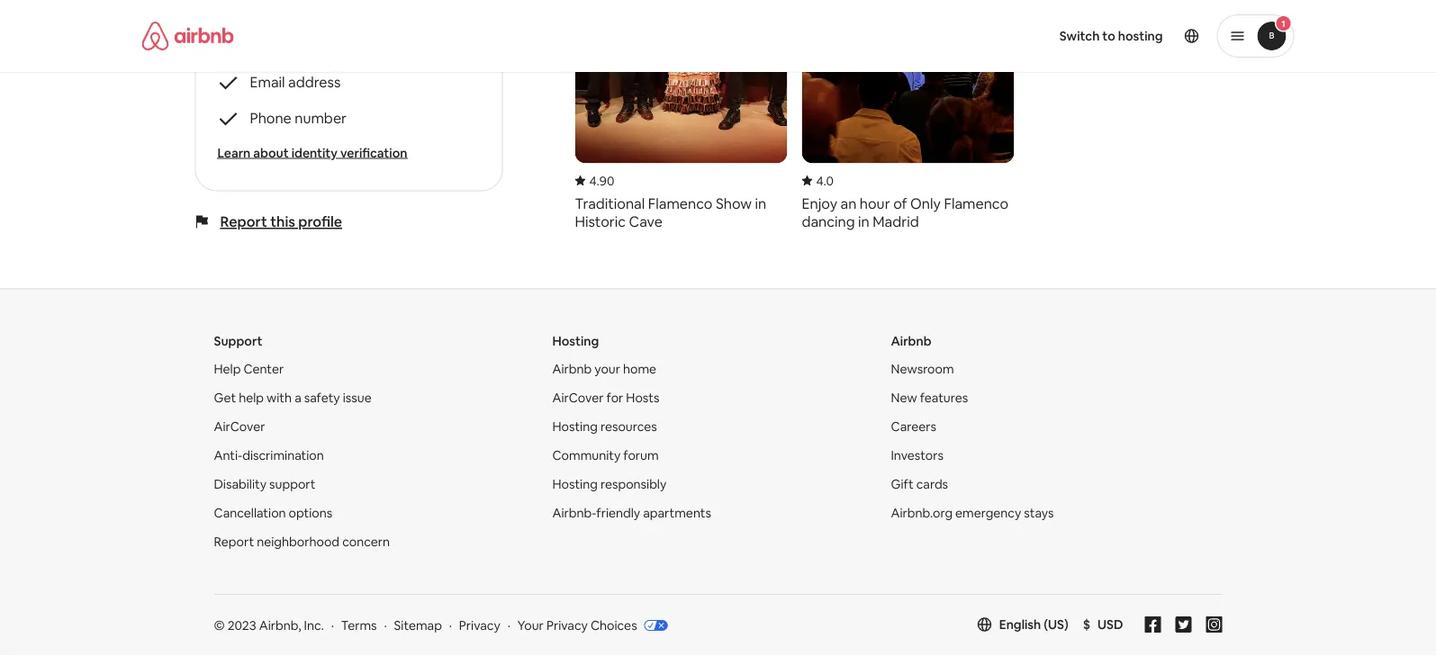 Task type: locate. For each thing, give the bounding box(es) containing it.
navigate to twitter image
[[1176, 617, 1192, 633]]

emergency
[[955, 505, 1021, 521]]

hosting resources link
[[552, 418, 657, 435]]

1 horizontal spatial airbnb
[[891, 333, 932, 349]]

terms link
[[341, 618, 377, 634]]

sitemap link
[[394, 618, 442, 634]]

hosting for hosting resources
[[552, 418, 598, 435]]

get help with a safety issue
[[214, 390, 372, 406]]

for
[[607, 390, 623, 406]]

hosting responsibly link
[[552, 476, 667, 492]]

1
[[1282, 18, 1286, 29]]

aircover left for
[[552, 390, 604, 406]]

aircover
[[552, 390, 604, 406], [214, 418, 265, 435]]

3 hosting from the top
[[552, 476, 598, 492]]

help
[[239, 390, 264, 406]]

report left this
[[220, 213, 267, 231]]

disability support
[[214, 476, 316, 492]]

·
[[331, 618, 334, 634]]

0 horizontal spatial privacy
[[459, 618, 500, 634]]

investors
[[891, 447, 944, 463]]

report neighborhood concern
[[214, 534, 390, 550]]

friendly
[[596, 505, 640, 521]]

0 horizontal spatial aircover
[[214, 418, 265, 435]]

4.0
[[816, 173, 834, 189]]

navigate to facebook image
[[1145, 617, 1161, 633]]

your
[[518, 618, 544, 634]]

aircover link
[[214, 418, 265, 435]]

cards
[[916, 476, 948, 492]]

anti-
[[214, 447, 242, 463]]

0 vertical spatial report
[[220, 213, 267, 231]]

0 vertical spatial aircover
[[552, 390, 604, 406]]

report down cancellation
[[214, 534, 254, 550]]

cancellation
[[214, 505, 286, 521]]

hosting up airbnb-
[[552, 476, 598, 492]]

airbnb left your
[[552, 361, 592, 377]]

1 vertical spatial report
[[214, 534, 254, 550]]

2 vertical spatial hosting
[[552, 476, 598, 492]]

investors link
[[891, 447, 944, 463]]

2 privacy from the left
[[547, 618, 588, 634]]

1 vertical spatial airbnb
[[552, 361, 592, 377]]

aircover for aircover for hosts
[[552, 390, 604, 406]]

learn
[[217, 145, 251, 161]]

0 horizontal spatial airbnb
[[552, 361, 592, 377]]

gift cards
[[891, 476, 948, 492]]

hosting up the airbnb your home link
[[552, 333, 599, 349]]

0 vertical spatial hosting
[[552, 333, 599, 349]]

new features
[[891, 390, 968, 406]]

airbnb.org
[[891, 505, 953, 521]]

safety
[[304, 390, 340, 406]]

hosting for hosting
[[552, 333, 599, 349]]

english (us)
[[999, 617, 1069, 633]]

center
[[243, 361, 284, 377]]

1 vertical spatial aircover
[[214, 418, 265, 435]]

aircover up the anti-
[[214, 418, 265, 435]]

airbnb-
[[552, 505, 596, 521]]

1 horizontal spatial aircover
[[552, 390, 604, 406]]

enjoy an hour of only flamenco dancing in madrid group
[[802, 0, 1014, 231]]

1 hosting from the top
[[552, 333, 599, 349]]

disability support link
[[214, 476, 316, 492]]

hosting
[[552, 333, 599, 349], [552, 418, 598, 435], [552, 476, 598, 492]]

privacy right your
[[547, 618, 588, 634]]

community
[[552, 447, 621, 463]]

new features link
[[891, 390, 968, 406]]

anti-discrimination
[[214, 447, 324, 463]]

airbnb your home
[[552, 361, 657, 377]]

your privacy choices link
[[518, 618, 668, 635]]

help center
[[214, 361, 284, 377]]

privacy left your
[[459, 618, 500, 634]]

phone
[[250, 109, 292, 128]]

stays
[[1024, 505, 1054, 521]]

about
[[253, 145, 289, 161]]

resources
[[601, 418, 657, 435]]

airbnb up newsroom link
[[891, 333, 932, 349]]

rating 4.0 out of 5 image
[[802, 173, 834, 189]]

airbnb
[[891, 333, 932, 349], [552, 361, 592, 377]]

options
[[289, 505, 332, 521]]

1 horizontal spatial privacy
[[547, 618, 588, 634]]

forum
[[623, 447, 659, 463]]

a
[[295, 390, 301, 406]]

2 hosting from the top
[[552, 418, 598, 435]]

community forum
[[552, 447, 659, 463]]

number
[[295, 109, 347, 128]]

hosting resources
[[552, 418, 657, 435]]

2023
[[228, 618, 256, 634]]

0 vertical spatial airbnb
[[891, 333, 932, 349]]

hosting up community
[[552, 418, 598, 435]]

aircover for aircover link
[[214, 418, 265, 435]]

choices
[[591, 618, 637, 634]]

anti-discrimination link
[[214, 447, 324, 463]]

rating 4.90 out of 5 image
[[575, 173, 614, 189]]

identity
[[291, 145, 338, 161]]

sitemap
[[394, 618, 442, 634]]

airbnb-friendly apartments
[[552, 505, 711, 521]]

gift cards link
[[891, 476, 948, 492]]

1 vertical spatial hosting
[[552, 418, 598, 435]]

airbnb your home link
[[552, 361, 657, 377]]



Task type: describe. For each thing, give the bounding box(es) containing it.
hosts
[[626, 390, 660, 406]]

responsibly
[[601, 476, 667, 492]]

airbnb.org emergency stays
[[891, 505, 1054, 521]]

features
[[920, 390, 968, 406]]

careers link
[[891, 418, 936, 435]]

cancellation options link
[[214, 505, 332, 521]]

learn about identity verification
[[217, 145, 407, 161]]

newsroom link
[[891, 361, 954, 377]]

phone number
[[250, 109, 347, 128]]

switch to hosting link
[[1049, 17, 1174, 55]]

terms
[[341, 618, 377, 634]]

inc.
[[304, 618, 324, 634]]

cancellation options
[[214, 505, 332, 521]]

switch to hosting
[[1060, 28, 1163, 44]]

get
[[214, 390, 236, 406]]

profile
[[298, 213, 342, 231]]

email address
[[250, 73, 341, 92]]

switch
[[1060, 28, 1100, 44]]

report this profile
[[220, 213, 342, 231]]

verification
[[340, 145, 407, 161]]

report neighborhood concern link
[[214, 534, 390, 550]]

privacy link
[[459, 618, 500, 634]]

$ usd
[[1083, 617, 1123, 633]]

with
[[267, 390, 292, 406]]

airbnb-friendly apartments link
[[552, 505, 711, 521]]

1 button
[[1217, 14, 1294, 58]]

english (us) button
[[978, 617, 1069, 633]]

report this profile button
[[220, 213, 342, 231]]

english
[[999, 617, 1041, 633]]

hosting responsibly
[[552, 476, 667, 492]]

address
[[288, 73, 341, 92]]

airbnb,
[[259, 618, 301, 634]]

usd
[[1098, 617, 1123, 633]]

gift
[[891, 476, 914, 492]]

navigate to instagram image
[[1206, 617, 1222, 633]]

© 2023 airbnb, inc.
[[214, 618, 324, 634]]

disability
[[214, 476, 267, 492]]

profile element
[[740, 0, 1294, 72]]

airbnb for airbnb
[[891, 333, 932, 349]]

support
[[214, 333, 263, 349]]

support
[[269, 476, 316, 492]]

report for report this profile
[[220, 213, 267, 231]]

1 privacy from the left
[[459, 618, 500, 634]]

apartments
[[643, 505, 711, 521]]

help
[[214, 361, 241, 377]]

careers
[[891, 418, 936, 435]]

to
[[1102, 28, 1115, 44]]

discrimination
[[242, 447, 324, 463]]

traditional flamenco show in historic cave group
[[575, 0, 787, 231]]

report for report neighborhood concern
[[214, 534, 254, 550]]

airbnb.org emergency stays link
[[891, 505, 1054, 521]]

concern
[[342, 534, 390, 550]]

aircover for hosts
[[552, 390, 660, 406]]

airbnb for airbnb your home
[[552, 361, 592, 377]]

hosting for hosting responsibly
[[552, 476, 598, 492]]

newsroom
[[891, 361, 954, 377]]

help center link
[[214, 361, 284, 377]]

©
[[214, 618, 225, 634]]

issue
[[343, 390, 372, 406]]

$
[[1083, 617, 1091, 633]]

(us)
[[1044, 617, 1069, 633]]

home
[[623, 361, 657, 377]]

neighborhood
[[257, 534, 340, 550]]

new
[[891, 390, 917, 406]]

aircover for hosts link
[[552, 390, 660, 406]]

hosting
[[1118, 28, 1163, 44]]

your
[[595, 361, 620, 377]]

your privacy choices
[[518, 618, 637, 634]]

get help with a safety issue link
[[214, 390, 372, 406]]

email
[[250, 73, 285, 92]]

learn about identity verification button
[[217, 144, 480, 162]]



Task type: vqa. For each thing, say whether or not it's contained in the screenshot.
the topmost REPORT
yes



